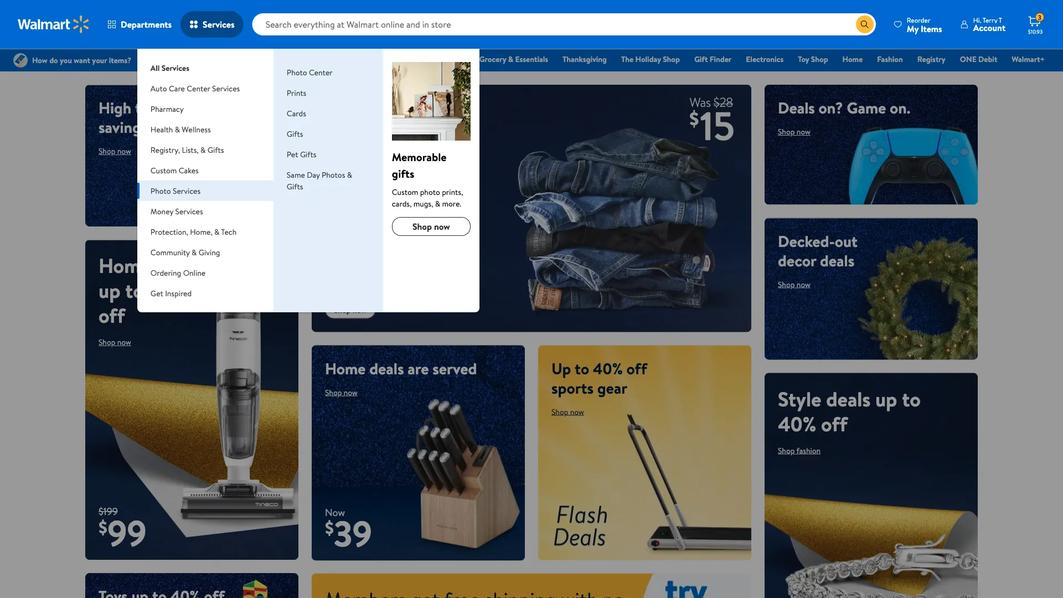 Task type: locate. For each thing, give the bounding box(es) containing it.
photo services image
[[392, 62, 471, 141]]

& right "photos"
[[347, 169, 352, 180]]

&
[[508, 54, 514, 65], [175, 124, 180, 135], [201, 144, 206, 155], [347, 169, 352, 180], [435, 198, 440, 209], [214, 226, 220, 237], [192, 247, 197, 258]]

1 vertical spatial deals
[[778, 97, 816, 119]]

deals inside style deals up to 40% off
[[827, 385, 871, 413]]

2 vertical spatial off
[[822, 410, 848, 438]]

40% inside up to 40% off sports gear
[[593, 358, 623, 379]]

walmart+
[[1012, 54, 1045, 65]]

high tech gifts, huge savings
[[99, 97, 242, 138]]

decked-out decor deals
[[778, 230, 858, 271]]

photo
[[287, 67, 307, 78], [151, 185, 171, 196]]

0 vertical spatial 40%
[[593, 358, 623, 379]]

& inside 'dropdown button'
[[201, 144, 206, 155]]

services for all services
[[162, 62, 189, 73]]

deals inside home deals up to 30% off
[[156, 252, 200, 280]]

shop now for high tech gifts, huge savings
[[99, 146, 131, 157]]

all services
[[151, 62, 189, 73]]

now dollar 39 null group
[[312, 506, 372, 561]]

custom
[[151, 165, 177, 176], [392, 186, 419, 197]]

custom up cards,
[[392, 186, 419, 197]]

shop now link for high tech gifts, huge savings
[[99, 146, 131, 157]]

1 horizontal spatial off
[[627, 358, 648, 379]]

prints
[[287, 87, 306, 98]]

up for home deals up to 30% off
[[99, 277, 121, 304]]

fashion
[[797, 445, 821, 456]]

toy
[[798, 54, 810, 65]]

shop now link for up to 40% off sports gear
[[552, 406, 584, 417]]

the holiday shop
[[622, 54, 680, 65]]

shop now link for home deals are served
[[325, 387, 358, 398]]

1 horizontal spatial deals
[[778, 97, 816, 119]]

40% up shop fashion
[[778, 410, 817, 438]]

all services link
[[137, 49, 274, 78]]

deals for home deals are served
[[370, 358, 404, 379]]

photo up money
[[151, 185, 171, 196]]

out
[[835, 230, 858, 252]]

99
[[107, 508, 147, 557]]

1 horizontal spatial custom
[[392, 186, 419, 197]]

40% right up
[[593, 358, 623, 379]]

0 horizontal spatial $
[[99, 515, 107, 540]]

& left giving
[[192, 247, 197, 258]]

day
[[307, 169, 320, 180]]

1 vertical spatial up
[[876, 385, 898, 413]]

tech
[[135, 97, 165, 119]]

0 vertical spatial up
[[99, 277, 121, 304]]

0 vertical spatial deals
[[447, 54, 465, 65]]

photo for photo center
[[287, 67, 307, 78]]

shop now link for deals on? game on.
[[778, 126, 811, 137]]

off inside up to 40% off sports gear
[[627, 358, 648, 379]]

money services button
[[137, 201, 274, 222]]

wellness
[[182, 124, 211, 135]]

decked-
[[778, 230, 835, 252]]

black friday deals link
[[399, 53, 470, 65]]

shop for high tech gifts, huge savings
[[99, 146, 115, 157]]

gear
[[598, 377, 628, 399]]

gifts
[[287, 128, 303, 139], [208, 144, 224, 155], [300, 149, 317, 160], [287, 181, 303, 192]]

are
[[408, 358, 429, 379]]

shop now for up to 40% off sports gear
[[552, 406, 584, 417]]

on.
[[890, 97, 911, 119]]

custom cakes button
[[137, 160, 274, 181]]

gifts down health & wellness dropdown button
[[208, 144, 224, 155]]

1 vertical spatial custom
[[392, 186, 419, 197]]

the
[[622, 54, 634, 65]]

1 horizontal spatial $
[[325, 516, 334, 540]]

0 vertical spatial off
[[99, 302, 125, 329]]

$10.93
[[1029, 28, 1043, 35]]

0 vertical spatial photo
[[287, 67, 307, 78]]

style
[[778, 385, 822, 413]]

to inside home deals up to 30% off
[[125, 277, 144, 304]]

now for home deals up to 30% off
[[117, 337, 131, 348]]

& right health
[[175, 124, 180, 135]]

0 horizontal spatial photo
[[151, 185, 171, 196]]

departments
[[121, 18, 172, 30]]

fashion
[[878, 54, 904, 65]]

care
[[169, 83, 185, 94]]

$ inside now $ 39
[[325, 516, 334, 540]]

grocery & essentials
[[480, 54, 549, 65]]

custom down registry,
[[151, 165, 177, 176]]

ordering online
[[151, 267, 206, 278]]

reorder
[[907, 15, 931, 25]]

inspired
[[165, 288, 192, 299]]

1 vertical spatial photo
[[151, 185, 171, 196]]

& inside memorable gifts custom photo prints, cards, mugs, & more.
[[435, 198, 440, 209]]

on?
[[819, 97, 844, 119]]

services for money services
[[175, 206, 203, 217]]

home inside home deals up to 30% off
[[99, 252, 151, 280]]

auto
[[151, 83, 167, 94]]

deals inside decked-out decor deals
[[820, 250, 855, 271]]

1 vertical spatial to
[[575, 358, 590, 379]]

search icon image
[[861, 20, 870, 29]]

$ inside $199 $ 99
[[99, 515, 107, 540]]

1 horizontal spatial to
[[575, 358, 590, 379]]

1 vertical spatial home
[[99, 252, 151, 280]]

0 vertical spatial custom
[[151, 165, 177, 176]]

now for high tech gifts, huge savings
[[117, 146, 131, 157]]

center
[[309, 67, 333, 78], [187, 83, 210, 94]]

my
[[907, 22, 919, 35]]

essentials
[[516, 54, 549, 65]]

savings
[[99, 116, 148, 138]]

shop for style deals up to 40% off
[[778, 445, 795, 456]]

services up 'all services' 'link'
[[203, 18, 235, 30]]

2 horizontal spatial to
[[903, 385, 921, 413]]

get inspired button
[[137, 283, 274, 304]]

1 vertical spatial center
[[187, 83, 210, 94]]

1 horizontal spatial photo
[[287, 67, 307, 78]]

0 horizontal spatial 40%
[[593, 358, 623, 379]]

up
[[552, 358, 571, 379]]

shop for decked-out decor deals
[[778, 279, 795, 290]]

0 horizontal spatial up
[[99, 277, 121, 304]]

$
[[99, 515, 107, 540], [325, 516, 334, 540]]

$199 $ 99
[[99, 505, 147, 557]]

1 horizontal spatial 40%
[[778, 410, 817, 438]]

40% inside style deals up to 40% off
[[778, 410, 817, 438]]

big!
[[405, 241, 462, 290]]

to inside up to 40% off sports gear
[[575, 358, 590, 379]]

off for home deals up to 30% off
[[99, 302, 125, 329]]

0 horizontal spatial home
[[99, 252, 151, 280]]

gifts down same
[[287, 181, 303, 192]]

mugs,
[[414, 198, 433, 209]]

t
[[999, 15, 1003, 25]]

home link
[[838, 53, 868, 65]]

2 horizontal spatial home
[[843, 54, 863, 65]]

same day photos & gifts
[[287, 169, 352, 192]]

0 horizontal spatial off
[[99, 302, 125, 329]]

deals inside black friday deals link
[[447, 54, 465, 65]]

photo services
[[151, 185, 201, 196]]

30%
[[149, 277, 185, 304]]

custom inside memorable gifts custom photo prints, cards, mugs, & more.
[[392, 186, 419, 197]]

& right lists,
[[201, 144, 206, 155]]

online
[[183, 267, 206, 278]]

deals
[[820, 250, 855, 271], [156, 252, 200, 280], [370, 358, 404, 379], [827, 385, 871, 413]]

deals for style deals up to 40% off
[[827, 385, 871, 413]]

home
[[843, 54, 863, 65], [99, 252, 151, 280], [325, 358, 366, 379]]

$ for 99
[[99, 515, 107, 540]]

prints link
[[287, 87, 306, 98]]

services inside 'link'
[[162, 62, 189, 73]]

services down cakes
[[173, 185, 201, 196]]

up
[[99, 277, 121, 304], [876, 385, 898, 413]]

Walmart Site-Wide search field
[[252, 13, 876, 35]]

center inside dropdown button
[[187, 83, 210, 94]]

39
[[334, 509, 372, 558]]

off inside home deals up to 30% off
[[99, 302, 125, 329]]

0 vertical spatial to
[[125, 277, 144, 304]]

deals right friday
[[447, 54, 465, 65]]

decor
[[778, 250, 817, 271]]

gifts right pet
[[300, 149, 317, 160]]

to
[[125, 277, 144, 304], [575, 358, 590, 379], [903, 385, 921, 413]]

& down photo
[[435, 198, 440, 209]]

one debit
[[961, 54, 998, 65]]

1 vertical spatial 40%
[[778, 410, 817, 438]]

holiday
[[636, 54, 661, 65]]

style deals up to 40% off
[[778, 385, 921, 438]]

all
[[151, 62, 160, 73]]

home for 39
[[325, 358, 366, 379]]

0 horizontal spatial deals
[[447, 54, 465, 65]]

1 horizontal spatial home
[[325, 358, 366, 379]]

2 horizontal spatial off
[[822, 410, 848, 438]]

0 vertical spatial home
[[843, 54, 863, 65]]

0 horizontal spatial custom
[[151, 165, 177, 176]]

1 horizontal spatial up
[[876, 385, 898, 413]]

photo up prints
[[287, 67, 307, 78]]

1 vertical spatial off
[[627, 358, 648, 379]]

off inside style deals up to 40% off
[[822, 410, 848, 438]]

ordering
[[151, 267, 181, 278]]

now $ 39
[[325, 506, 372, 558]]

2 vertical spatial to
[[903, 385, 921, 413]]

pet gifts
[[287, 149, 317, 160]]

departments button
[[99, 11, 181, 38]]

0 horizontal spatial center
[[187, 83, 210, 94]]

up inside style deals up to 40% off
[[876, 385, 898, 413]]

$ for 39
[[325, 516, 334, 540]]

2 vertical spatial home
[[325, 358, 366, 379]]

now for decked-out decor deals
[[797, 279, 811, 290]]

services right all
[[162, 62, 189, 73]]

0 horizontal spatial to
[[125, 277, 144, 304]]

photo inside dropdown button
[[151, 185, 171, 196]]

up inside home deals up to 30% off
[[99, 277, 121, 304]]

to inside style deals up to 40% off
[[903, 385, 921, 413]]

debit
[[979, 54, 998, 65]]

0 vertical spatial center
[[309, 67, 333, 78]]

sports
[[552, 377, 594, 399]]

protection,
[[151, 226, 188, 237]]

deals left on?
[[778, 97, 816, 119]]

home deals are served
[[325, 358, 477, 379]]

services up protection, home, & tech
[[175, 206, 203, 217]]

black friday deals
[[404, 54, 465, 65]]

Search search field
[[252, 13, 876, 35]]

to for home
[[125, 277, 144, 304]]



Task type: describe. For each thing, give the bounding box(es) containing it.
deals for home deals up to 30% off
[[156, 252, 200, 280]]

pet gifts link
[[287, 149, 317, 160]]

finder
[[710, 54, 732, 65]]

now for deals on? game on.
[[797, 126, 811, 137]]

shop now link for home deals up to 30% off
[[99, 337, 131, 348]]

thanksgiving
[[563, 54, 607, 65]]

registry link
[[913, 53, 951, 65]]

was dollar $199, now dollar 99 group
[[85, 505, 147, 560]]

hi,
[[974, 15, 982, 25]]

cards,
[[392, 198, 412, 209]]

toy shop
[[798, 54, 829, 65]]

items
[[921, 22, 943, 35]]

health & wellness button
[[137, 119, 274, 140]]

now for up to 40% off sports gear
[[571, 406, 584, 417]]

shop fashion
[[778, 445, 821, 456]]

giving
[[199, 247, 220, 258]]

tech
[[221, 226, 237, 237]]

custom inside 'dropdown button'
[[151, 165, 177, 176]]

cards link
[[287, 108, 306, 119]]

services inside popup button
[[203, 18, 235, 30]]

gifts link
[[287, 128, 303, 139]]

shop now for home deals up to 30% off
[[99, 337, 131, 348]]

photo for photo services
[[151, 185, 171, 196]]

grocery & essentials link
[[475, 53, 554, 65]]

one
[[961, 54, 977, 65]]

1 horizontal spatial center
[[309, 67, 333, 78]]

health & wellness
[[151, 124, 211, 135]]

fashion link
[[873, 53, 908, 65]]

protection, home, & tech
[[151, 226, 237, 237]]

auto care center services button
[[137, 78, 274, 99]]

shop fashion link
[[778, 445, 821, 456]]

electronics link
[[741, 53, 789, 65]]

registry, lists, & gifts
[[151, 144, 224, 155]]

& inside same day photos & gifts
[[347, 169, 352, 180]]

3
[[1039, 13, 1042, 22]]

to for style
[[903, 385, 921, 413]]

terry
[[983, 15, 998, 25]]

gift
[[695, 54, 708, 65]]

gift finder link
[[690, 53, 737, 65]]

community & giving button
[[137, 242, 274, 263]]

money
[[151, 206, 173, 217]]

thanksgiving link
[[558, 53, 612, 65]]

cards
[[287, 108, 306, 119]]

shop now link for decked-out decor deals
[[778, 279, 811, 290]]

protection, home, & tech button
[[137, 222, 274, 242]]

get
[[151, 288, 163, 299]]

black
[[404, 54, 422, 65]]

registry, lists, & gifts button
[[137, 140, 274, 160]]

gift finder
[[695, 54, 732, 65]]

hi, terry t account
[[974, 15, 1006, 34]]

home for 99
[[99, 252, 151, 280]]

gifts inside "registry, lists, & gifts" 'dropdown button'
[[208, 144, 224, 155]]

memorable gifts custom photo prints, cards, mugs, & more.
[[392, 149, 463, 209]]

pharmacy button
[[137, 99, 274, 119]]

save
[[325, 241, 396, 290]]

walmart+ link
[[1007, 53, 1050, 65]]

toy shop link
[[793, 53, 834, 65]]

more.
[[442, 198, 462, 209]]

now for home deals are served
[[344, 387, 358, 398]]

gifts inside same day photos & gifts
[[287, 181, 303, 192]]

grocery
[[480, 54, 507, 65]]

gifts down cards
[[287, 128, 303, 139]]

gifts,
[[169, 97, 204, 119]]

shop for home deals are served
[[325, 387, 342, 398]]

off for style deals up to 40% off
[[822, 410, 848, 438]]

& inside dropdown button
[[192, 247, 197, 258]]

home deals up to 30% off
[[99, 252, 200, 329]]

ordering online button
[[137, 263, 274, 283]]

& left tech
[[214, 226, 220, 237]]

photos
[[322, 169, 345, 180]]

services for photo services
[[173, 185, 201, 196]]

shop for up to 40% off sports gear
[[552, 406, 569, 417]]

prints,
[[442, 186, 463, 197]]

shop now for deals on? game on.
[[778, 126, 811, 137]]

friday
[[424, 54, 445, 65]]

game
[[847, 97, 887, 119]]

walmart image
[[18, 16, 90, 33]]

memorable
[[392, 149, 447, 165]]

shop for home deals up to 30% off
[[99, 337, 115, 348]]

auto care center services
[[151, 83, 240, 94]]

shop now for home deals are served
[[325, 387, 358, 398]]

registry
[[918, 54, 946, 65]]

& right grocery
[[508, 54, 514, 65]]

high
[[99, 97, 131, 119]]

community
[[151, 247, 190, 258]]

custom cakes
[[151, 165, 199, 176]]

same day photos & gifts link
[[287, 169, 352, 192]]

photo
[[420, 186, 440, 197]]

shop now for decked-out decor deals
[[778, 279, 811, 290]]

deals on? game on.
[[778, 97, 911, 119]]

$199
[[99, 505, 118, 518]]

shop now for save big!
[[334, 305, 367, 315]]

now
[[325, 506, 345, 519]]

up for style deals up to 40% off
[[876, 385, 898, 413]]

the holiday shop link
[[617, 53, 685, 65]]

now for save big!
[[353, 305, 367, 315]]

account
[[974, 22, 1006, 34]]

shop for save big!
[[334, 305, 351, 315]]

shop now link for save big!
[[325, 301, 376, 319]]

services up huge
[[212, 83, 240, 94]]

shop for deals on? game on.
[[778, 126, 795, 137]]

photo center link
[[287, 67, 333, 78]]

get inspired
[[151, 288, 192, 299]]

home,
[[190, 226, 213, 237]]

services button
[[181, 11, 244, 38]]

one debit link
[[956, 53, 1003, 65]]

cakes
[[179, 165, 199, 176]]

electronics
[[746, 54, 784, 65]]

up to 40% off sports gear
[[552, 358, 648, 399]]



Task type: vqa. For each thing, say whether or not it's contained in the screenshot.


